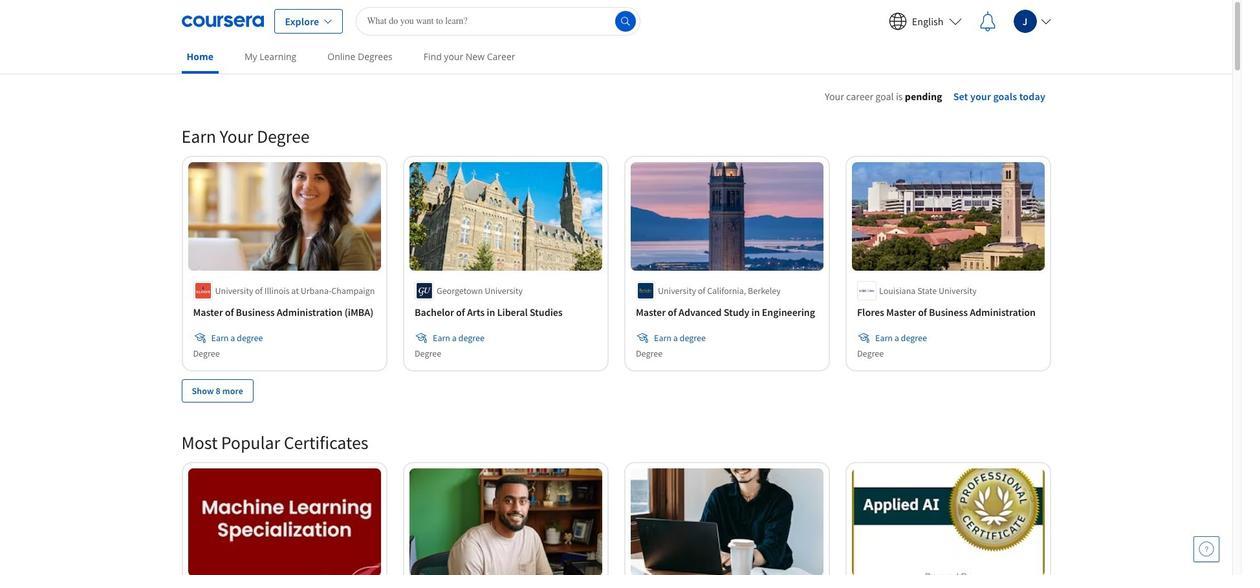 Task type: locate. For each thing, give the bounding box(es) containing it.
help center image
[[1199, 542, 1214, 558]]

region
[[771, 107, 1191, 235]]

None search field
[[356, 7, 641, 35]]

earn your degree collection element
[[174, 104, 1059, 424]]

What do you want to learn? text field
[[356, 7, 641, 35]]



Task type: vqa. For each thing, say whether or not it's contained in the screenshot.
Coursera image
yes



Task type: describe. For each thing, give the bounding box(es) containing it.
most popular certificates collection element
[[174, 411, 1059, 576]]

coursera image
[[181, 11, 264, 31]]



